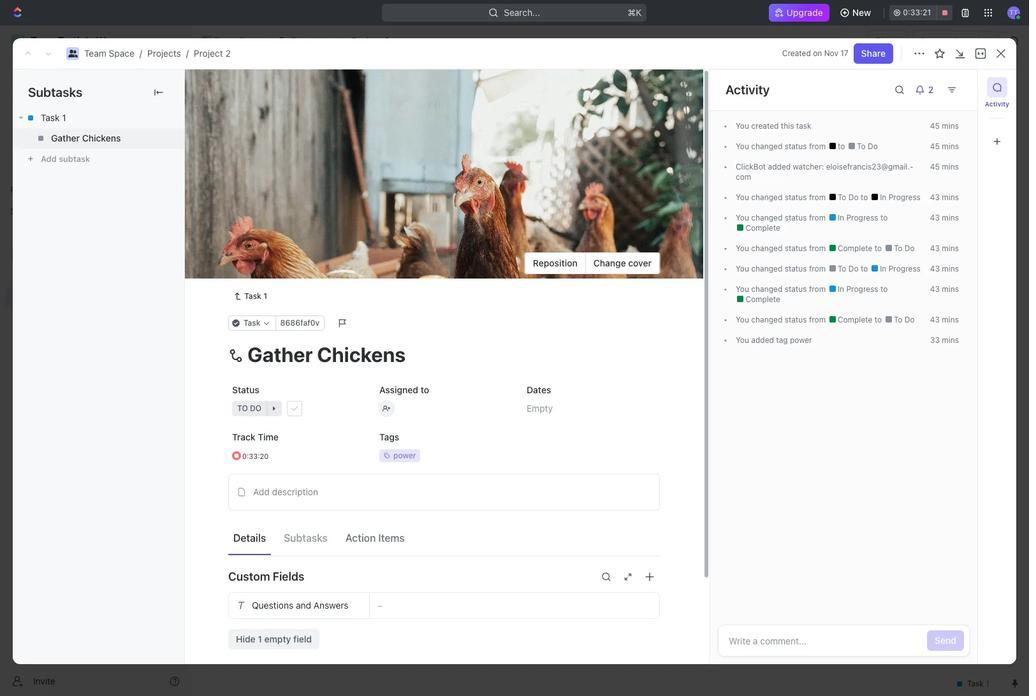 Task type: vqa. For each thing, say whether or not it's contained in the screenshot.
Automations button
yes



Task type: locate. For each thing, give the bounding box(es) containing it.
add task down calendar
[[343, 180, 377, 189]]

0 vertical spatial space
[[239, 35, 265, 46]]

5 from from the top
[[810, 264, 826, 274]]

17
[[841, 48, 849, 58]]

empty
[[527, 403, 553, 414]]

eloisefrancis23@gmail. com
[[736, 162, 914, 182]]

add down dashboards
[[41, 154, 57, 164]]

track time
[[232, 432, 279, 443]]

0 vertical spatial projects
[[292, 35, 325, 46]]

45 for changed status from
[[931, 142, 940, 151]]

0 horizontal spatial add task button
[[251, 264, 300, 279]]

power down tags
[[394, 451, 416, 460]]

–
[[378, 600, 383, 611]]

project 2
[[352, 35, 390, 46], [221, 76, 297, 97]]

custom fields element
[[228, 592, 660, 650]]

space for team space
[[239, 35, 265, 46]]

created on nov 17
[[783, 48, 849, 58]]

to inside to do "dropdown button"
[[237, 404, 248, 413]]

gather chickens
[[51, 133, 121, 144]]

add task button
[[930, 77, 984, 98], [327, 177, 382, 193], [251, 264, 300, 279]]

tags
[[380, 432, 400, 443]]

share button down new
[[868, 31, 908, 51]]

hide for hide 1 empty field
[[236, 634, 256, 645]]

4 changed from the top
[[752, 244, 783, 253]]

5 changed status from from the top
[[750, 264, 829, 274]]

add task button up customize
[[930, 77, 984, 98]]

3 45 from the top
[[931, 162, 940, 172]]

2 changed status from from the top
[[750, 193, 829, 202]]

1 vertical spatial task 1
[[257, 222, 283, 233]]

2 from from the top
[[810, 193, 826, 202]]

1 vertical spatial task 1 link
[[228, 289, 272, 304]]

task sidebar navigation tab list
[[984, 77, 1012, 152]]

add task down 'task 2'
[[257, 266, 295, 277]]

43 mins
[[931, 193, 960, 202], [931, 213, 960, 223], [931, 244, 960, 253], [931, 264, 960, 274], [931, 285, 960, 294], [931, 315, 960, 325]]

1 horizontal spatial user group image
[[203, 38, 211, 44]]

list link
[[284, 115, 302, 132]]

6 you from the top
[[736, 264, 750, 274]]

0 horizontal spatial user group image
[[13, 250, 23, 258]]

1 vertical spatial activity
[[986, 100, 1010, 108]]

subtasks down the home
[[28, 85, 82, 100]]

power inside tags power
[[394, 451, 416, 460]]

0 horizontal spatial team
[[84, 48, 106, 59]]

6 43 mins from the top
[[931, 315, 960, 325]]

task 1 link up task dropdown button
[[228, 289, 272, 304]]

subtasks up fields
[[284, 533, 328, 544]]

2 45 mins from the top
[[931, 142, 960, 151]]

2 45 from the top
[[931, 142, 940, 151]]

added left 'tag'
[[752, 336, 775, 345]]

– button
[[370, 593, 660, 619]]

6 43 from the top
[[931, 315, 940, 325]]

1 vertical spatial add task button
[[327, 177, 382, 193]]

1 vertical spatial added
[[752, 336, 775, 345]]

0 vertical spatial hide
[[662, 149, 679, 159]]

0 horizontal spatial project 2 link
[[194, 48, 231, 59]]

1 horizontal spatial team space link
[[198, 33, 268, 48]]

0 vertical spatial project 2
[[352, 35, 390, 46]]

add left description
[[253, 487, 270, 497]]

1 horizontal spatial add task button
[[327, 177, 382, 193]]

add task button down 'task 2'
[[251, 264, 300, 279]]

0 horizontal spatial project 2
[[221, 76, 297, 97]]

0 horizontal spatial subtasks
[[28, 85, 82, 100]]

7 from from the top
[[810, 315, 826, 325]]

power right 'tag'
[[791, 336, 813, 345]]

add inside 'button'
[[41, 154, 57, 164]]

2 vertical spatial 45
[[931, 162, 940, 172]]

change
[[594, 258, 626, 268]]

1 button for 1
[[286, 221, 303, 234]]

change cover
[[594, 258, 652, 268]]

table
[[387, 118, 410, 129]]

7 mins from the top
[[943, 264, 960, 274]]

1 vertical spatial add task
[[343, 180, 377, 189]]

hide inside custom fields element
[[236, 634, 256, 645]]

45
[[931, 121, 940, 131], [931, 142, 940, 151], [931, 162, 940, 172]]

0 vertical spatial project
[[352, 35, 382, 46]]

2 horizontal spatial add task
[[938, 82, 976, 93]]

4 mins from the top
[[943, 193, 960, 202]]

43
[[931, 193, 940, 202], [931, 213, 940, 223], [931, 244, 940, 253], [931, 264, 940, 274], [931, 285, 940, 294], [931, 315, 940, 325]]

1 from from the top
[[810, 142, 826, 151]]

activity
[[726, 82, 770, 97], [986, 100, 1010, 108]]

upgrade
[[787, 7, 824, 18]]

add task
[[938, 82, 976, 93], [343, 180, 377, 189], [257, 266, 295, 277]]

2 you from the top
[[736, 142, 750, 151]]

2 vertical spatial add task
[[257, 266, 295, 277]]

3 43 mins from the top
[[931, 244, 960, 253]]

tree
[[5, 222, 185, 394]]

team
[[214, 35, 237, 46], [84, 48, 106, 59]]

0 horizontal spatial power
[[394, 451, 416, 460]]

task 1 up 'task 2'
[[257, 222, 283, 233]]

to do
[[855, 142, 878, 151], [836, 193, 861, 202], [892, 244, 915, 253], [836, 264, 861, 274], [237, 302, 261, 311], [892, 315, 915, 325], [237, 404, 262, 413]]

0 vertical spatial team
[[214, 35, 237, 46]]

in progress
[[237, 180, 288, 189], [878, 193, 921, 202], [836, 213, 881, 223], [878, 264, 921, 274], [836, 285, 881, 294]]

hide inside button
[[662, 149, 679, 159]]

task 1 up task dropdown button
[[245, 291, 267, 301]]

1 vertical spatial user group image
[[13, 250, 23, 258]]

0 vertical spatial activity
[[726, 82, 770, 97]]

0 vertical spatial task 1
[[41, 112, 66, 123]]

send button
[[928, 631, 965, 651]]

tree inside sidebar navigation
[[5, 222, 185, 394]]

4 43 mins from the top
[[931, 264, 960, 274]]

created
[[752, 121, 779, 131]]

1 45 mins from the top
[[931, 121, 960, 131]]

1 vertical spatial project 2
[[221, 76, 297, 97]]

add down calendar link
[[343, 180, 357, 189]]

1 vertical spatial 1 button
[[287, 243, 305, 256]]

user group image down spaces in the top left of the page
[[13, 250, 23, 258]]

task 1 up dashboards
[[41, 112, 66, 123]]

custom fields button
[[228, 562, 660, 592]]

1 vertical spatial share
[[862, 48, 886, 59]]

1 horizontal spatial projects link
[[276, 33, 328, 48]]

share right 17
[[862, 48, 886, 59]]

tt
[[1010, 8, 1019, 16]]

user group image inside the team space link
[[203, 38, 211, 44]]

2 horizontal spatial add task button
[[930, 77, 984, 98]]

do inside "dropdown button"
[[250, 404, 262, 413]]

1 vertical spatial team
[[84, 48, 106, 59]]

created
[[783, 48, 811, 58]]

2 vertical spatial 45 mins
[[931, 162, 960, 172]]

custom fields
[[228, 570, 305, 584]]

1 vertical spatial hide
[[236, 634, 256, 645]]

1 horizontal spatial team
[[214, 35, 237, 46]]

5 status from the top
[[785, 264, 807, 274]]

6 mins from the top
[[943, 244, 960, 253]]

1 horizontal spatial add task
[[343, 180, 377, 189]]

space for team space / projects / project 2
[[109, 48, 135, 59]]

0 vertical spatial power
[[791, 336, 813, 345]]

2
[[384, 35, 390, 46], [226, 48, 231, 59], [283, 76, 293, 97], [929, 84, 934, 95], [303, 180, 308, 189], [279, 244, 284, 255]]

send
[[935, 635, 957, 646]]

1 horizontal spatial activity
[[986, 100, 1010, 108]]

mins
[[943, 121, 960, 131], [943, 142, 960, 151], [943, 162, 960, 172], [943, 193, 960, 202], [943, 213, 960, 223], [943, 244, 960, 253], [943, 264, 960, 274], [943, 285, 960, 294], [943, 315, 960, 325], [943, 336, 960, 345]]

reposition button
[[526, 253, 586, 273]]

⌘k
[[628, 7, 642, 18]]

0 vertical spatial 45
[[931, 121, 940, 131]]

team space link
[[198, 33, 268, 48], [84, 48, 135, 59]]

assigned to
[[380, 384, 429, 395]]

2 vertical spatial task 1
[[245, 291, 267, 301]]

add description button
[[233, 482, 656, 503]]

1 43 mins from the top
[[931, 193, 960, 202]]

1 changed from the top
[[752, 142, 783, 151]]

0 vertical spatial add task
[[938, 82, 976, 93]]

change cover button
[[586, 253, 660, 273]]

added
[[769, 162, 791, 172], [752, 336, 775, 345]]

0 horizontal spatial activity
[[726, 82, 770, 97]]

from
[[810, 142, 826, 151], [810, 193, 826, 202], [810, 213, 826, 223], [810, 244, 826, 253], [810, 264, 826, 274], [810, 285, 826, 294], [810, 315, 826, 325]]

search...
[[504, 7, 541, 18]]

1 vertical spatial power
[[394, 451, 416, 460]]

1 horizontal spatial subtasks
[[284, 533, 328, 544]]

6 changed from the top
[[752, 285, 783, 294]]

team for team space
[[214, 35, 237, 46]]

1 horizontal spatial project 2
[[352, 35, 390, 46]]

in
[[237, 180, 245, 189], [881, 193, 887, 202], [838, 213, 845, 223], [881, 264, 887, 274], [838, 285, 845, 294]]

0 horizontal spatial projects
[[147, 48, 181, 59]]

status
[[785, 142, 807, 151], [785, 193, 807, 202], [785, 213, 807, 223], [785, 244, 807, 253], [785, 264, 807, 274], [785, 285, 807, 294], [785, 315, 807, 325]]

1
[[62, 112, 66, 123], [279, 222, 283, 233], [298, 222, 301, 232], [299, 244, 303, 254], [264, 291, 267, 301], [258, 634, 262, 645]]

0:33:21
[[904, 8, 932, 17]]

1 inside custom fields element
[[258, 634, 262, 645]]

4 from from the top
[[810, 244, 826, 253]]

add task up customize
[[938, 82, 976, 93]]

share button
[[868, 31, 908, 51], [854, 43, 894, 64]]

1 vertical spatial 45 mins
[[931, 142, 960, 151]]

0 horizontal spatial space
[[109, 48, 135, 59]]

7 changed from the top
[[752, 315, 783, 325]]

docs
[[31, 110, 52, 121]]

1 vertical spatial subtasks
[[284, 533, 328, 544]]

custom
[[228, 570, 270, 584]]

5 43 from the top
[[931, 285, 940, 294]]

3 status from the top
[[785, 213, 807, 223]]

3 45 mins from the top
[[931, 162, 960, 172]]

1 horizontal spatial power
[[791, 336, 813, 345]]

on
[[814, 48, 823, 58]]

customize button
[[905, 115, 970, 132]]

add inside button
[[253, 487, 270, 497]]

assigned
[[380, 384, 419, 395]]

share down new 'button'
[[876, 35, 901, 46]]

0 horizontal spatial hide
[[236, 634, 256, 645]]

0 vertical spatial user group image
[[203, 38, 211, 44]]

task inside dropdown button
[[244, 318, 261, 328]]

task
[[797, 121, 812, 131]]

0 vertical spatial 45 mins
[[931, 121, 960, 131]]

projects link
[[276, 33, 328, 48], [147, 48, 181, 59]]

0 vertical spatial 1 button
[[286, 221, 303, 234]]

subtasks button
[[279, 527, 333, 550]]

0 horizontal spatial add task
[[257, 266, 295, 277]]

9 you from the top
[[736, 336, 750, 345]]

fields
[[273, 570, 305, 584]]

1 vertical spatial 45
[[931, 142, 940, 151]]

1 horizontal spatial task 1 link
[[228, 289, 272, 304]]

you created this task
[[736, 121, 812, 131]]

2 mins from the top
[[943, 142, 960, 151]]

user group image left team space
[[203, 38, 211, 44]]

8 you from the top
[[736, 315, 750, 325]]

assignees
[[532, 149, 570, 159]]

add task button down calendar link
[[327, 177, 382, 193]]

share
[[876, 35, 901, 46], [862, 48, 886, 59]]

4 status from the top
[[785, 244, 807, 253]]

2 vertical spatial project
[[221, 76, 279, 97]]

project
[[352, 35, 382, 46], [194, 48, 223, 59], [221, 76, 279, 97]]

0 vertical spatial task 1 link
[[13, 108, 184, 128]]

added right clickbot
[[769, 162, 791, 172]]

/
[[270, 35, 273, 46], [331, 35, 334, 46], [140, 48, 142, 59], [186, 48, 189, 59]]

1 horizontal spatial space
[[239, 35, 265, 46]]

status
[[232, 384, 260, 395]]

5 43 mins from the top
[[931, 285, 960, 294]]

0 vertical spatial subtasks
[[28, 85, 82, 100]]

0 horizontal spatial projects link
[[147, 48, 181, 59]]

5 you from the top
[[736, 244, 750, 253]]

description
[[272, 487, 318, 497]]

to
[[838, 142, 848, 151], [858, 142, 866, 151], [838, 193, 847, 202], [861, 193, 871, 202], [881, 213, 888, 223], [875, 244, 885, 253], [894, 244, 903, 253], [838, 264, 847, 274], [861, 264, 871, 274], [881, 285, 888, 294], [237, 302, 247, 311], [875, 315, 885, 325], [894, 315, 903, 325], [421, 384, 429, 395], [237, 404, 248, 413]]

1 horizontal spatial hide
[[662, 149, 679, 159]]

user group image
[[203, 38, 211, 44], [13, 250, 23, 258]]

task 1 link up chickens on the left top of the page
[[13, 108, 184, 128]]

1 vertical spatial space
[[109, 48, 135, 59]]



Task type: describe. For each thing, give the bounding box(es) containing it.
1 changed status from from the top
[[750, 142, 829, 151]]

details
[[234, 533, 266, 544]]

eloisefrancis23@gmail.
[[827, 162, 914, 172]]

6 from from the top
[[810, 285, 826, 294]]

0 horizontal spatial team space link
[[84, 48, 135, 59]]

3 you from the top
[[736, 193, 750, 202]]

0 horizontal spatial task 1 link
[[13, 108, 184, 128]]

nov
[[825, 48, 839, 58]]

0:33:20
[[242, 452, 269, 460]]

field
[[294, 634, 312, 645]]

new button
[[835, 3, 879, 23]]

hide for hide
[[662, 149, 679, 159]]

3 mins from the top
[[943, 162, 960, 172]]

2 vertical spatial add task button
[[251, 264, 300, 279]]

empty
[[264, 634, 291, 645]]

team for team space / projects / project 2
[[84, 48, 106, 59]]

0:33:21 button
[[890, 5, 953, 20]]

gather
[[51, 133, 80, 144]]

7 you from the top
[[736, 285, 750, 294]]

com
[[736, 162, 914, 182]]

8 mins from the top
[[943, 285, 960, 294]]

1 horizontal spatial projects
[[292, 35, 325, 46]]

1 vertical spatial projects
[[147, 48, 181, 59]]

2 inside dropdown button
[[929, 84, 934, 95]]

8686faf0v button
[[275, 316, 325, 331]]

1 vertical spatial project
[[194, 48, 223, 59]]

task button
[[228, 316, 276, 331]]

3 changed status from from the top
[[750, 213, 829, 223]]

0 vertical spatial add task button
[[930, 77, 984, 98]]

2 43 mins from the top
[[931, 213, 960, 223]]

team space
[[214, 35, 265, 46]]

activity inside task sidebar navigation tab list
[[986, 100, 1010, 108]]

questions and answers
[[252, 600, 349, 611]]

calendar link
[[323, 115, 363, 132]]

0:33:20 button
[[228, 444, 366, 467]]

add down 'task 2'
[[257, 266, 274, 277]]

home link
[[5, 62, 185, 82]]

to do button
[[228, 397, 366, 420]]

to do inside "dropdown button"
[[237, 404, 262, 413]]

hide 1 empty field
[[236, 634, 312, 645]]

add subtask
[[41, 154, 90, 164]]

watcher:
[[793, 162, 825, 172]]

5 mins from the top
[[943, 213, 960, 223]]

added watcher:
[[766, 162, 827, 172]]

45 mins for added watcher:
[[931, 162, 960, 172]]

33 mins
[[931, 336, 960, 345]]

9 mins from the top
[[943, 315, 960, 325]]

assignees button
[[516, 147, 575, 162]]

45 mins for changed status from
[[931, 142, 960, 151]]

automations
[[920, 35, 974, 46]]

change cover button
[[586, 253, 660, 273]]

you added tag power
[[736, 336, 813, 345]]

questions
[[252, 600, 294, 611]]

answers
[[314, 600, 349, 611]]

task sidebar content section
[[708, 70, 978, 665]]

Search tasks... text field
[[871, 145, 999, 164]]

invite
[[33, 676, 55, 687]]

2 status from the top
[[785, 193, 807, 202]]

reposition
[[533, 258, 578, 268]]

time
[[258, 432, 279, 443]]

team space / projects / project 2
[[84, 48, 231, 59]]

power inside task sidebar content section
[[791, 336, 813, 345]]

add description
[[253, 487, 318, 497]]

Edit task name text field
[[228, 342, 660, 367]]

clickbot
[[736, 162, 766, 172]]

7 status from the top
[[785, 315, 807, 325]]

add up customize
[[938, 82, 954, 93]]

board link
[[235, 115, 263, 132]]

3 from from the top
[[810, 213, 826, 223]]

dashboards
[[31, 131, 80, 142]]

gantt
[[433, 118, 457, 129]]

user group image
[[68, 50, 78, 57]]

45 for added watcher:
[[931, 162, 940, 172]]

hide button
[[657, 147, 684, 162]]

action
[[346, 533, 376, 544]]

1 43 from the top
[[931, 193, 940, 202]]

chickens
[[82, 133, 121, 144]]

board
[[238, 118, 263, 129]]

cover
[[629, 258, 652, 268]]

subtasks inside 'button'
[[284, 533, 328, 544]]

track
[[232, 432, 256, 443]]

0 vertical spatial added
[[769, 162, 791, 172]]

3 43 from the top
[[931, 244, 940, 253]]

customize
[[921, 118, 966, 129]]

tags power
[[380, 432, 416, 460]]

5 changed from the top
[[752, 264, 783, 274]]

4 changed status from from the top
[[750, 244, 829, 253]]

add subtask button
[[13, 149, 184, 169]]

docs link
[[5, 105, 185, 126]]

details button
[[228, 527, 271, 550]]

favorites
[[10, 185, 44, 195]]

1 horizontal spatial project 2 link
[[336, 33, 393, 48]]

1 button for 2
[[287, 243, 305, 256]]

calendar
[[326, 118, 363, 129]]

inbox
[[31, 88, 53, 99]]

favorites button
[[5, 182, 49, 198]]

activity inside task sidebar content section
[[726, 82, 770, 97]]

10 mins from the top
[[943, 336, 960, 345]]

share button right 17
[[854, 43, 894, 64]]

tt button
[[1004, 3, 1025, 23]]

action items
[[346, 533, 405, 544]]

task 2
[[257, 244, 284, 255]]

items
[[379, 533, 405, 544]]

dates
[[527, 384, 552, 395]]

power button
[[376, 444, 513, 467]]

4 you from the top
[[736, 213, 750, 223]]

list
[[287, 118, 302, 129]]

6 status from the top
[[785, 285, 807, 294]]

1 mins from the top
[[943, 121, 960, 131]]

1 status from the top
[[785, 142, 807, 151]]

sidebar navigation
[[0, 26, 191, 697]]

1 45 from the top
[[931, 121, 940, 131]]

spaces
[[10, 207, 37, 216]]

2 changed from the top
[[752, 193, 783, 202]]

gantt link
[[431, 115, 457, 132]]

inbox link
[[5, 84, 185, 104]]

home
[[31, 66, 55, 77]]

empty button
[[523, 397, 660, 420]]

automations button
[[914, 31, 980, 50]]

0 vertical spatial share
[[876, 35, 901, 46]]

8686faf0v
[[280, 318, 320, 328]]

7 changed status from from the top
[[750, 315, 829, 325]]

user group image inside sidebar navigation
[[13, 250, 23, 258]]

6 changed status from from the top
[[750, 285, 829, 294]]

1 you from the top
[[736, 121, 750, 131]]

4 43 from the top
[[931, 264, 940, 274]]

2 43 from the top
[[931, 213, 940, 223]]

3 changed from the top
[[752, 213, 783, 223]]

table link
[[385, 115, 410, 132]]



